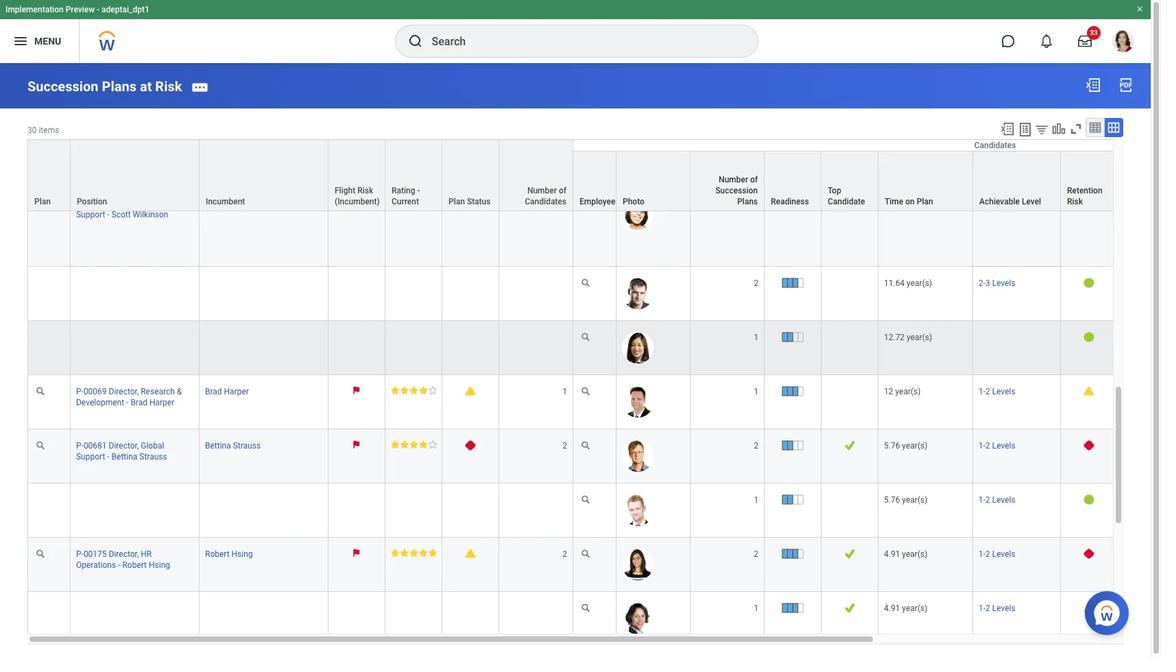 Task type: vqa. For each thing, say whether or not it's contained in the screenshot.
top OF
yes



Task type: locate. For each thing, give the bounding box(es) containing it.
robert
[[205, 550, 230, 559], [122, 561, 147, 570]]

bettina inside p-00681 director, global support - bettina strauss
[[112, 452, 137, 462]]

1 2-3 levels link from the top
[[979, 142, 1016, 155]]

this worker has been identified as a top candidate. image
[[845, 603, 855, 613]]

3 p- from the top
[[76, 387, 84, 396]]

0 horizontal spatial number
[[528, 186, 557, 195]]

year(s) for third 1-2 levels link
[[903, 495, 928, 505]]

0 horizontal spatial scott
[[112, 210, 131, 220]]

0 vertical spatial candidates
[[975, 141, 1016, 150]]

1 horizontal spatial succession
[[716, 186, 758, 195]]

preview
[[66, 5, 95, 14]]

12
[[884, 199, 894, 209], [884, 387, 894, 396]]

this employee may be at risk of leaving the company. image
[[353, 198, 360, 207], [353, 386, 360, 395], [353, 440, 360, 449], [353, 549, 360, 557]]

p- up development
[[76, 387, 84, 396]]

1 vertical spatial harper
[[150, 398, 174, 408]]

risk inside retention risk
[[1068, 197, 1083, 206]]

0 vertical spatial plans
[[102, 78, 136, 94]]

0 vertical spatial brad
[[205, 387, 222, 396]]

succession left readiness popup button
[[716, 186, 758, 195]]

plan right 'on'
[[917, 197, 934, 206]]

1-2 levels link for brad harper
[[979, 384, 1016, 396]]

00681
[[84, 441, 107, 451]]

0 vertical spatial 2-
[[979, 145, 986, 155]]

director,
[[109, 145, 139, 155], [109, 199, 139, 209], [109, 387, 139, 396], [109, 441, 139, 451], [109, 550, 139, 559]]

2- for 12.72 year(s)
[[979, 145, 986, 155]]

0 vertical spatial harper
[[224, 387, 249, 396]]

1 12 from the top
[[884, 199, 894, 209]]

1- for bettina strauss
[[979, 441, 986, 451]]

row containing p-00175 director, hr operations - robert hsing
[[27, 538, 1162, 592]]

4.91 year(s)
[[884, 550, 928, 559], [884, 604, 928, 614]]

brad
[[205, 387, 222, 396], [131, 398, 148, 408]]

strauss down p-00069 director, research & development - brad harper
[[139, 452, 167, 462]]

1 vertical spatial wilkinson
[[133, 210, 168, 220]]

0 vertical spatial 5.76 year(s)
[[884, 441, 928, 451]]

number inside number of succession plans
[[719, 175, 749, 184]]

0 horizontal spatial bettina
[[112, 452, 137, 462]]

2 4.91 from the top
[[884, 604, 900, 614]]

view printable version (pdf) image
[[1118, 77, 1135, 93]]

1 vertical spatial number
[[528, 186, 557, 195]]

global
[[141, 145, 164, 155], [141, 199, 164, 209], [141, 441, 164, 451]]

risk for retention risk
[[1068, 197, 1083, 206]]

1 12.72 year(s) from the top
[[884, 145, 933, 155]]

1 horizontal spatial risk
[[358, 186, 373, 195]]

toolbar
[[994, 118, 1124, 139]]

2 p- from the top
[[76, 199, 84, 209]]

3 row from the top
[[27, 140, 1162, 212]]

succession inside popup button
[[716, 186, 758, 195]]

risk up (incumbent)
[[358, 186, 373, 195]]

plans
[[102, 78, 136, 94], [738, 197, 758, 206]]

2 plan from the left
[[449, 197, 465, 206]]

0 horizontal spatial harper
[[150, 398, 174, 408]]

of inside number of candidates
[[559, 186, 567, 195]]

support down 00092
[[76, 156, 105, 166]]

0 horizontal spatial candidates
[[525, 197, 567, 206]]

succession
[[27, 78, 98, 94], [716, 186, 758, 195]]

candidates down export to excel icon
[[975, 141, 1016, 150]]

1 vertical spatial plans
[[738, 197, 758, 206]]

of left the employee popup button
[[559, 186, 567, 195]]

0 vertical spatial this candidate has a high retention risk - immediate action needed. image
[[1084, 440, 1095, 451]]

p-00069 director, research & development - brad harper
[[76, 387, 182, 408]]

1 p- from the top
[[76, 145, 84, 155]]

2 this worker has been identified as a top candidate. image from the top
[[845, 440, 855, 451]]

time on plan
[[885, 197, 934, 206]]

of
[[751, 175, 758, 184], [559, 186, 567, 195]]

p- inside p-00681 director, global support - bettina strauss
[[76, 441, 84, 451]]

readiness button
[[765, 151, 821, 211]]

rating - current
[[392, 186, 420, 206]]

0 horizontal spatial succession
[[27, 78, 98, 94]]

demo_f203a.png image
[[622, 198, 654, 230]]

this candidate has a low retention risk. image for 12.72 year(s)
[[1084, 332, 1095, 342]]

1 plan from the left
[[34, 197, 51, 206]]

2 vertical spatial exceeds expectations - performance is excellent and generally surpassed expectations and required little to no supervision. image
[[391, 440, 437, 449]]

year(s) for 11.64 year(s)'s 2-3 levels link
[[907, 278, 933, 288]]

4 1-2 levels link from the top
[[979, 547, 1016, 559]]

support inside p-00681 director, global support - bettina strauss
[[76, 452, 105, 462]]

brad right &
[[205, 387, 222, 396]]

1 4.91 year(s) from the top
[[884, 550, 928, 559]]

this candidate will be ready within 1 year image
[[782, 198, 804, 209]]

10 row from the top
[[27, 538, 1162, 592]]

1 horizontal spatial of
[[751, 175, 758, 184]]

1 vertical spatial 2-
[[979, 199, 986, 209]]

1 horizontal spatial strauss
[[233, 441, 261, 451]]

5 row from the top
[[27, 267, 1162, 321]]

3 for 2
[[986, 278, 991, 288]]

justify image
[[12, 33, 29, 49]]

global for wilkinson
[[141, 199, 164, 209]]

0 vertical spatial 4.91
[[884, 550, 900, 559]]

level
[[1022, 197, 1042, 206]]

harper up bettina strauss link
[[224, 387, 249, 396]]

implementation preview -   adeptai_dpt1
[[5, 5, 149, 14]]

director, right 00681
[[109, 441, 139, 451]]

number
[[719, 175, 749, 184], [528, 186, 557, 195]]

global down p-00069 director, research & development - brad harper
[[141, 441, 164, 451]]

number of candidates button
[[500, 140, 573, 211]]

p-00094 director, global support - scott wilkinson link
[[76, 196, 168, 220]]

robert hsing link
[[205, 547, 253, 559]]

operations
[[76, 561, 116, 570]]

at
[[140, 78, 152, 94]]

this candidate has a low retention risk. image
[[1084, 198, 1095, 209], [1084, 278, 1095, 288]]

1
[[754, 145, 759, 155], [754, 333, 759, 342], [563, 387, 567, 396], [754, 387, 759, 396], [754, 495, 759, 505], [754, 604, 759, 614]]

0 horizontal spatial wilkinson
[[133, 210, 168, 220]]

this worker has been identified as a top candidate. image for 5.76
[[845, 440, 855, 451]]

1 vertical spatial no successors ready now, but one or more successors ready soon. image
[[465, 386, 476, 396]]

3 1-2 levels from the top
[[979, 495, 1016, 505]]

2 horizontal spatial risk
[[1068, 197, 1083, 206]]

strauss down brad harper on the bottom of the page
[[233, 441, 261, 451]]

row containing candidates
[[27, 139, 1162, 212]]

position
[[77, 197, 107, 206]]

0 horizontal spatial robert
[[122, 561, 147, 570]]

2 vertical spatial risk
[[1068, 197, 1083, 206]]

director, inside p-00069 director, research & development - brad harper
[[109, 387, 139, 396]]

3 this candidate will be ready in 2-3 years image from the top
[[782, 440, 804, 451]]

1-
[[979, 387, 986, 396], [979, 441, 986, 451], [979, 495, 986, 505], [979, 550, 986, 559], [979, 604, 986, 614]]

this candidate has a medium retention risk - possible action needed. image
[[1084, 386, 1095, 396]]

of for number of succession plans
[[751, 175, 758, 184]]

fullscreen image
[[1069, 121, 1084, 136]]

12 year(s)
[[884, 199, 921, 209], [884, 387, 921, 396]]

0 vertical spatial 4.91 year(s)
[[884, 550, 928, 559]]

1 vertical spatial 12.72 year(s)
[[884, 333, 933, 342]]

3 plan from the left
[[917, 197, 934, 206]]

profile logan mcneil image
[[1113, 30, 1135, 55]]

2 vertical spatial support
[[76, 452, 105, 462]]

2 5.76 year(s) from the top
[[884, 495, 928, 505]]

bettina down development
[[112, 452, 137, 462]]

2 this employee may be at risk of leaving the company. image from the top
[[353, 386, 360, 395]]

1 vertical spatial 5.76 year(s)
[[884, 495, 928, 505]]

3 support from the top
[[76, 452, 105, 462]]

4.91 for 1
[[884, 604, 900, 614]]

plan left position
[[34, 197, 51, 206]]

8 levels from the top
[[993, 604, 1016, 614]]

of left readiness popup button
[[751, 175, 758, 184]]

this candidate has a high retention risk - immediate action needed. image up this candidate has a medium retention risk - possible action needed. icon
[[1084, 549, 1095, 559]]

this candidate has a low retention risk. image
[[1084, 332, 1095, 342], [1084, 495, 1095, 505]]

flight risk (incumbent) button
[[329, 140, 385, 211]]

rating - current column header
[[386, 139, 443, 212]]

1 horizontal spatial plan
[[449, 197, 465, 206]]

director, inside p-00175 director, hr operations - robert hsing
[[109, 550, 139, 559]]

number left readiness popup button
[[719, 175, 749, 184]]

1 vertical spatial 12
[[884, 387, 894, 396]]

4 1- from the top
[[979, 550, 986, 559]]

1 this candidate has a high retention risk - immediate action needed. image from the top
[[1084, 440, 1095, 451]]

plan status
[[449, 197, 491, 206]]

plans left readiness
[[738, 197, 758, 206]]

0 vertical spatial 12.72 year(s)
[[884, 145, 933, 155]]

2 vertical spatial 2-3 levels
[[979, 278, 1016, 288]]

1 vertical spatial this worker has been identified as a top candidate. image
[[845, 440, 855, 451]]

3 2-3 levels link from the top
[[979, 276, 1016, 288]]

1 horizontal spatial hsing
[[232, 550, 253, 559]]

this candidate has a low retention risk. image for 12 year(s)
[[1084, 198, 1095, 209]]

row containing p-00681 director, global support - bettina strauss
[[27, 429, 1162, 484]]

no successors ready now, but one or more successors ready soon. image for 3
[[465, 198, 476, 208]]

2 12 from the top
[[884, 387, 894, 396]]

cell
[[200, 133, 329, 188], [329, 133, 386, 188], [386, 133, 443, 188], [443, 133, 500, 188], [500, 133, 574, 188], [822, 133, 879, 188], [27, 267, 71, 321], [71, 267, 200, 321], [200, 267, 329, 321], [329, 267, 386, 321], [386, 267, 443, 321], [443, 267, 500, 321], [500, 267, 574, 321], [822, 267, 879, 321], [27, 321, 71, 375], [71, 321, 200, 375], [200, 321, 329, 375], [329, 321, 386, 375], [386, 321, 443, 375], [443, 321, 500, 375], [500, 321, 574, 375], [822, 321, 879, 375], [974, 321, 1061, 375], [822, 375, 879, 429], [27, 484, 71, 538], [71, 484, 200, 538], [200, 484, 329, 538], [329, 484, 386, 538], [386, 484, 443, 538], [443, 484, 500, 538], [500, 484, 574, 538], [822, 484, 879, 538], [27, 592, 71, 646], [71, 592, 200, 646], [200, 592, 329, 646], [329, 592, 386, 646], [386, 592, 443, 646], [443, 592, 500, 646], [500, 592, 574, 646]]

global up rao
[[141, 145, 164, 155]]

1 vertical spatial 4.91 year(s)
[[884, 604, 928, 614]]

1 horizontal spatial plans
[[738, 197, 758, 206]]

12.72 year(s) up time on plan
[[884, 145, 933, 155]]

2 2-3 levels link from the top
[[979, 196, 1016, 209]]

2 vertical spatial this worker has been identified as a top candidate. image
[[845, 549, 855, 559]]

3 director, from the top
[[109, 387, 139, 396]]

this candidate will be ready in 2-3 years image
[[782, 144, 804, 155], [782, 332, 804, 342], [782, 440, 804, 451], [782, 495, 804, 505]]

1 vertical spatial risk
[[358, 186, 373, 195]]

12.72 year(s) down '11.64 year(s)'
[[884, 333, 933, 342]]

Search Workday  search field
[[432, 26, 730, 56]]

1 this candidate will be ready in 2-3 years image from the top
[[782, 144, 804, 155]]

1 this candidate will be ready within 1 year image from the top
[[782, 278, 804, 288]]

no successors ready now, but one or more successors ready soon. image
[[465, 198, 476, 208], [465, 386, 476, 396]]

this candidate has a medium retention risk - possible action needed. image
[[1084, 603, 1095, 613]]

scott wilkinson link
[[205, 196, 262, 209]]

1 horizontal spatial brad
[[205, 387, 222, 396]]

2 12 year(s) from the top
[[884, 387, 921, 396]]

2 this candidate has a low retention risk. image from the top
[[1084, 278, 1095, 288]]

p-00092 director, global support - nikhil rao
[[76, 145, 164, 166]]

1 horizontal spatial number
[[719, 175, 749, 184]]

12.72 year(s)
[[884, 145, 933, 155], [884, 333, 933, 342]]

1-2 levels link
[[979, 384, 1016, 396], [979, 438, 1016, 451], [979, 493, 1016, 505], [979, 547, 1016, 559], [979, 601, 1016, 614]]

1 vertical spatial 12 year(s)
[[884, 387, 921, 396]]

1 vertical spatial global
[[141, 199, 164, 209]]

2 2-3 levels from the top
[[979, 199, 1016, 209]]

2 this candidate will be ready within 1 year image from the top
[[782, 386, 804, 397]]

year(s) for 1-2 levels link for bettina strauss
[[903, 441, 928, 451]]

1 1-2 levels from the top
[[979, 387, 1016, 396]]

5.76 year(s)
[[884, 441, 928, 451], [884, 495, 928, 505]]

no successors ready now, but one or more successors ready soon. image up no successors ready now or soon. icon
[[465, 386, 476, 396]]

hsing inside robert hsing link
[[232, 550, 253, 559]]

1 vertical spatial 2-3 levels link
[[979, 196, 1016, 209]]

demo_m042.png image
[[622, 386, 654, 418]]

achievable level
[[980, 197, 1042, 206]]

p- inside p-00094 director, global support - scott wilkinson
[[76, 199, 84, 209]]

0 vertical spatial hsing
[[232, 550, 253, 559]]

2 global from the top
[[141, 199, 164, 209]]

plan left status
[[449, 197, 465, 206]]

harper
[[224, 387, 249, 396], [150, 398, 174, 408]]

demo_m104.png image
[[622, 278, 654, 309]]

12.72 up time
[[884, 145, 905, 155]]

support inside p-00094 director, global support - scott wilkinson
[[76, 210, 105, 220]]

1 this worker has been identified as a top candidate. image from the top
[[845, 198, 855, 209]]

demo_f103.png image
[[622, 332, 654, 363]]

position button
[[71, 140, 199, 211]]

1 vertical spatial robert
[[122, 561, 147, 570]]

director, up development
[[109, 387, 139, 396]]

director, right the 00094
[[109, 199, 139, 209]]

0 vertical spatial support
[[76, 156, 105, 166]]

levels
[[993, 145, 1016, 155], [993, 199, 1016, 209], [993, 278, 1016, 288], [993, 387, 1016, 396], [993, 441, 1016, 451], [993, 495, 1016, 505], [993, 550, 1016, 559], [993, 604, 1016, 614]]

5.76 for 1
[[884, 495, 900, 505]]

0 vertical spatial bettina
[[205, 441, 231, 451]]

employee
[[580, 197, 616, 206]]

1 vertical spatial 2-3 levels
[[979, 199, 1016, 209]]

- inside p-00069 director, research & development - brad harper
[[126, 398, 129, 408]]

expand/collapse chart image
[[1052, 121, 1067, 136]]

0 vertical spatial of
[[751, 175, 758, 184]]

1 vertical spatial bettina
[[112, 452, 137, 462]]

4.91
[[884, 550, 900, 559], [884, 604, 900, 614]]

p- inside p-00069 director, research & development - brad harper
[[76, 387, 84, 396]]

1 this candidate has a low retention risk. image from the top
[[1084, 332, 1095, 342]]

00092
[[84, 145, 107, 155]]

this employee may be at risk of leaving the company. image for brad harper
[[353, 386, 360, 395]]

number inside number of candidates
[[528, 186, 557, 195]]

2 director, from the top
[[109, 199, 139, 209]]

candidates
[[975, 141, 1016, 150], [525, 197, 567, 206]]

director, inside p-00092 director, global support - nikhil rao
[[109, 145, 139, 155]]

this candidate has a low retention risk. image for 5.76 year(s)
[[1084, 495, 1095, 505]]

1 horizontal spatial harper
[[224, 387, 249, 396]]

plan for plan
[[34, 197, 51, 206]]

7 row from the top
[[27, 375, 1162, 429]]

global inside p-00681 director, global support - bettina strauss
[[141, 441, 164, 451]]

this candidate has a high retention risk - immediate action needed. image
[[1084, 440, 1095, 451], [1084, 549, 1095, 559]]

2-3 levels link for 12 year(s)
[[979, 196, 1016, 209]]

support inside p-00092 director, global support - nikhil rao
[[76, 156, 105, 166]]

0 vertical spatial this candidate has a low retention risk. image
[[1084, 198, 1095, 209]]

2 4.91 year(s) from the top
[[884, 604, 928, 614]]

position column header
[[71, 139, 200, 212]]

inbox large image
[[1079, 34, 1092, 48]]

3 1- from the top
[[979, 495, 986, 505]]

director, left hr
[[109, 550, 139, 559]]

1-2 levels for robert hsing
[[979, 550, 1016, 559]]

2 row from the top
[[27, 139, 1162, 212]]

1 2-3 levels from the top
[[979, 145, 1016, 155]]

p- up 'operations'
[[76, 550, 84, 559]]

strauss inside p-00681 director, global support - bettina strauss
[[139, 452, 167, 462]]

4 this candidate will be ready within 1 year image from the top
[[782, 603, 804, 614]]

outstanding - performance generally that of a top performer and required no supervision. image
[[391, 549, 437, 557]]

harper down research
[[150, 398, 174, 408]]

1 row from the top
[[27, 133, 1162, 188]]

brad down research
[[131, 398, 148, 408]]

no successors ready now, but one or more successors ready soon. image right the rating - current column header
[[465, 198, 476, 208]]

2 2- from the top
[[979, 199, 986, 209]]

0 horizontal spatial risk
[[155, 78, 182, 94]]

1 vertical spatial hsing
[[149, 561, 170, 570]]

1 vertical spatial candidates
[[525, 197, 567, 206]]

1 global from the top
[[141, 145, 164, 155]]

1 horizontal spatial wilkinson
[[226, 199, 262, 209]]

plans left at
[[102, 78, 136, 94]]

0 vertical spatial strauss
[[233, 441, 261, 451]]

0 horizontal spatial strauss
[[139, 452, 167, 462]]

table image
[[1089, 121, 1103, 134]]

director, inside p-00681 director, global support - bettina strauss
[[109, 441, 139, 451]]

1 vertical spatial scott
[[112, 210, 131, 220]]

5 p- from the top
[[76, 550, 84, 559]]

0 vertical spatial 12 year(s)
[[884, 199, 921, 209]]

global inside p-00092 director, global support - nikhil rao
[[141, 145, 164, 155]]

1 vertical spatial support
[[76, 210, 105, 220]]

4 this employee may be at risk of leaving the company. image from the top
[[353, 549, 360, 557]]

1 5.76 from the top
[[884, 441, 900, 451]]

support down 00681
[[76, 452, 105, 462]]

2 vertical spatial global
[[141, 441, 164, 451]]

1 1-2 levels link from the top
[[979, 384, 1016, 396]]

3 1-2 levels link from the top
[[979, 493, 1016, 505]]

year(s)
[[907, 145, 933, 155], [896, 199, 921, 209], [907, 278, 933, 288], [907, 333, 933, 342], [896, 387, 921, 396], [903, 441, 928, 451], [903, 495, 928, 505], [903, 550, 928, 559], [903, 604, 928, 614]]

3 exceeds expectations - performance is excellent and generally surpassed expectations and required little to no supervision. image from the top
[[391, 440, 437, 449]]

1 director, from the top
[[109, 145, 139, 155]]

1 horizontal spatial bettina
[[205, 441, 231, 451]]

1 12 year(s) from the top
[[884, 199, 921, 209]]

0 vertical spatial this worker has been identified as a top candidate. image
[[845, 198, 855, 209]]

director, up the nikhil
[[109, 145, 139, 155]]

4 this candidate will be ready in 2-3 years image from the top
[[782, 495, 804, 505]]

1-2 levels link for robert hsing
[[979, 547, 1016, 559]]

2 this candidate has a high retention risk - immediate action needed. image from the top
[[1084, 549, 1095, 559]]

1 vertical spatial 5.76
[[884, 495, 900, 505]]

p- right plan popup button
[[76, 145, 84, 155]]

- inside p-00092 director, global support - nikhil rao
[[107, 156, 110, 166]]

-
[[97, 5, 100, 14], [107, 156, 110, 166], [418, 186, 420, 195], [107, 210, 110, 220], [126, 398, 129, 408], [107, 452, 110, 462], [118, 561, 120, 570]]

8 row from the top
[[27, 429, 1162, 484]]

0 horizontal spatial brad
[[131, 398, 148, 408]]

12.72
[[884, 145, 905, 155], [884, 333, 905, 342]]

1 exceeds expectations - performance is excellent and generally surpassed expectations and required little to no supervision. image from the top
[[391, 198, 437, 207]]

3 global from the top
[[141, 441, 164, 451]]

0 vertical spatial scott
[[205, 199, 224, 209]]

2 vertical spatial 2-
[[979, 278, 986, 288]]

0 vertical spatial robert
[[205, 550, 230, 559]]

2 support from the top
[[76, 210, 105, 220]]

candidates button
[[574, 140, 1162, 151]]

2 12.72 year(s) from the top
[[884, 333, 933, 342]]

this worker has been identified as a top candidate. image
[[845, 198, 855, 209], [845, 440, 855, 451], [845, 549, 855, 559]]

1 vertical spatial 4.91
[[884, 604, 900, 614]]

3 2-3 levels from the top
[[979, 278, 1016, 288]]

plan column header
[[27, 139, 71, 212]]

1 vertical spatial succession
[[716, 186, 758, 195]]

1 vertical spatial strauss
[[139, 452, 167, 462]]

0 vertical spatial wilkinson
[[226, 199, 262, 209]]

plan for plan status
[[449, 197, 465, 206]]

adeptai_dpt1
[[102, 5, 149, 14]]

2 5.76 from the top
[[884, 495, 900, 505]]

plan button
[[28, 140, 70, 211]]

0 vertical spatial 5.76
[[884, 441, 900, 451]]

3
[[986, 145, 991, 155], [563, 199, 567, 209], [754, 199, 759, 209], [986, 199, 991, 209], [986, 278, 991, 288]]

p-00175 director, hr operations - robert hsing link
[[76, 547, 170, 570]]

2 no successors ready now, but one or more successors ready soon. image from the top
[[465, 386, 476, 396]]

demo_m101.png image
[[622, 144, 654, 176]]

0 vertical spatial no successors ready now, but one or more successors ready soon. image
[[465, 198, 476, 208]]

1 5.76 year(s) from the top
[[884, 441, 928, 451]]

rao
[[134, 156, 148, 166]]

3 this worker has been identified as a top candidate. image from the top
[[845, 549, 855, 559]]

number for number of candidates
[[528, 186, 557, 195]]

this candidate will be ready within 1 year image
[[782, 278, 804, 288], [782, 386, 804, 397], [782, 549, 804, 559], [782, 603, 804, 614]]

time
[[885, 197, 904, 206]]

1 2- from the top
[[979, 145, 986, 155]]

0 vertical spatial number
[[719, 175, 749, 184]]

2 1-2 levels link from the top
[[979, 438, 1016, 451]]

1 vertical spatial this candidate has a low retention risk. image
[[1084, 278, 1095, 288]]

support for 00681
[[76, 452, 105, 462]]

this worker has been identified as a top candidate. image for 12
[[845, 198, 855, 209]]

3 levels from the top
[[993, 278, 1016, 288]]

9 row from the top
[[27, 484, 1162, 538]]

2 vertical spatial 2-3 levels link
[[979, 276, 1016, 288]]

support
[[76, 156, 105, 166], [76, 210, 105, 220], [76, 452, 105, 462]]

1 this candidate has a low retention risk. image from the top
[[1084, 198, 1095, 209]]

global inside p-00094 director, global support - scott wilkinson
[[141, 199, 164, 209]]

p- inside p-00092 director, global support - nikhil rao
[[76, 145, 84, 155]]

this employee may be at risk of leaving the company. image for bettina strauss
[[353, 440, 360, 449]]

expand table image
[[1107, 121, 1121, 134]]

2 1-2 levels from the top
[[979, 441, 1016, 451]]

4 1-2 levels from the top
[[979, 550, 1016, 559]]

risk
[[155, 78, 182, 94], [358, 186, 373, 195], [1068, 197, 1083, 206]]

this candidate has a high retention risk - immediate action needed. image down this candidate has a medium retention risk - possible action needed. image
[[1084, 440, 1095, 451]]

director, inside p-00094 director, global support - scott wilkinson
[[109, 199, 139, 209]]

12.72 down 11.64
[[884, 333, 905, 342]]

1 vertical spatial exceeds expectations - performance is excellent and generally surpassed expectations and required little to no supervision. image
[[391, 386, 437, 394]]

1 support from the top
[[76, 156, 105, 166]]

0 vertical spatial 2-3 levels
[[979, 145, 1016, 155]]

readiness
[[771, 197, 809, 206]]

number of candidates column header
[[500, 139, 574, 212]]

5.76
[[884, 441, 900, 451], [884, 495, 900, 505]]

global down rao
[[141, 199, 164, 209]]

0 vertical spatial global
[[141, 145, 164, 155]]

4 row from the top
[[27, 188, 1162, 267]]

robert inside p-00175 director, hr operations - robert hsing
[[122, 561, 147, 570]]

p- for 00069
[[76, 387, 84, 396]]

number left the employee popup button
[[528, 186, 557, 195]]

1 vertical spatial brad
[[131, 398, 148, 408]]

global for rao
[[141, 145, 164, 155]]

wilkinson
[[226, 199, 262, 209], [133, 210, 168, 220]]

bettina down brad harper on the bottom of the page
[[205, 441, 231, 451]]

5 1- from the top
[[979, 604, 986, 614]]

2 1- from the top
[[979, 441, 986, 451]]

5 director, from the top
[[109, 550, 139, 559]]

0 vertical spatial risk
[[155, 78, 182, 94]]

1 1- from the top
[[979, 387, 986, 396]]

candidates left employee
[[525, 197, 567, 206]]

year(s) for 12.72 year(s) 2-3 levels link
[[907, 145, 933, 155]]

director, for bettina
[[109, 441, 139, 451]]

4 director, from the top
[[109, 441, 139, 451]]

1 this employee may be at risk of leaving the company. image from the top
[[353, 198, 360, 207]]

1 vertical spatial this candidate has a high retention risk - immediate action needed. image
[[1084, 549, 1095, 559]]

p- right plan column header
[[76, 199, 84, 209]]

2 horizontal spatial plan
[[917, 197, 934, 206]]

risk right at
[[155, 78, 182, 94]]

hr
[[141, 550, 152, 559]]

row containing p-00094 director, global support - scott wilkinson
[[27, 188, 1162, 267]]

3 for 1
[[986, 145, 991, 155]]

exceeds expectations - performance is excellent and generally surpassed expectations and required little to no supervision. image
[[391, 198, 437, 207], [391, 386, 437, 394], [391, 440, 437, 449]]

employee button
[[574, 151, 616, 211]]

- inside p-00175 director, hr operations - robert hsing
[[118, 561, 120, 570]]

p- down development
[[76, 441, 84, 451]]

scott
[[205, 199, 224, 209], [112, 210, 131, 220]]

risk inside 'flight risk (incumbent)'
[[358, 186, 373, 195]]

p- inside p-00175 director, hr operations - robert hsing
[[76, 550, 84, 559]]

1 vertical spatial 12.72
[[884, 333, 905, 342]]

3 this employee may be at risk of leaving the company. image from the top
[[353, 440, 360, 449]]

support down the 00094
[[76, 210, 105, 220]]

2 12.72 from the top
[[884, 333, 905, 342]]

2 this candidate has a low retention risk. image from the top
[[1084, 495, 1095, 505]]

succession up items at top
[[27, 78, 98, 94]]

0 vertical spatial 2-3 levels link
[[979, 142, 1016, 155]]

11 row from the top
[[27, 592, 1162, 646]]

director, for scott
[[109, 199, 139, 209]]

2-3 levels link for 11.64 year(s)
[[979, 276, 1016, 288]]

year(s) for 1-2 levels link for robert hsing
[[903, 550, 928, 559]]

1-2 levels
[[979, 387, 1016, 396], [979, 441, 1016, 451], [979, 495, 1016, 505], [979, 550, 1016, 559], [979, 604, 1016, 614]]

0 horizontal spatial hsing
[[149, 561, 170, 570]]

brad inside brad harper "link"
[[205, 387, 222, 396]]

12 year(s) for 1-2 levels
[[884, 387, 921, 396]]

4 p- from the top
[[76, 441, 84, 451]]

risk down retention
[[1068, 197, 1083, 206]]

1 vertical spatial of
[[559, 186, 567, 195]]

1 no successors ready now, but one or more successors ready soon. image from the top
[[465, 198, 476, 208]]

1- for brad harper
[[979, 387, 986, 396]]

of inside number of succession plans
[[751, 175, 758, 184]]

0 horizontal spatial plans
[[102, 78, 136, 94]]

plan
[[34, 197, 51, 206], [449, 197, 465, 206], [917, 197, 934, 206]]

row
[[27, 133, 1162, 188], [27, 139, 1162, 212], [27, 140, 1162, 212], [27, 188, 1162, 267], [27, 267, 1162, 321], [27, 321, 1162, 375], [27, 375, 1162, 429], [27, 429, 1162, 484], [27, 484, 1162, 538], [27, 538, 1162, 592], [27, 592, 1162, 646]]

1 for the demo_m042.png image
[[754, 387, 759, 396]]

0 vertical spatial 12.72
[[884, 145, 905, 155]]



Task type: describe. For each thing, give the bounding box(es) containing it.
year(s) for 12 year(s)'s 2-3 levels link
[[896, 199, 921, 209]]

p- for 00094
[[76, 199, 84, 209]]

33 button
[[1070, 26, 1101, 56]]

time on plan button
[[879, 151, 973, 211]]

1 horizontal spatial candidates
[[975, 141, 1016, 150]]

- inside menu banner
[[97, 5, 100, 14]]

research
[[141, 387, 175, 396]]

dsimpson.png image
[[622, 603, 654, 635]]

no successors ready now, but one or more successors ready soon. image
[[465, 549, 476, 558]]

flight risk (incumbent) column header
[[329, 139, 386, 212]]

incumbent
[[206, 197, 245, 206]]

6 row from the top
[[27, 321, 1162, 375]]

export to excel image
[[1085, 77, 1102, 93]]

retention risk
[[1068, 186, 1103, 206]]

items
[[39, 125, 59, 135]]

toolbar inside succession plans at risk main content
[[994, 118, 1124, 139]]

this employee may be at risk of leaving the company. image for scott wilkinson
[[353, 198, 360, 207]]

11.64
[[884, 278, 905, 288]]

top candidate button
[[822, 151, 878, 211]]

4 levels from the top
[[993, 387, 1016, 396]]

scott wilkinson
[[205, 199, 262, 209]]

- inside rating - current
[[418, 186, 420, 195]]

this candidate will be ready within 1 year image for demo_m104.png icon
[[782, 278, 804, 288]]

30
[[27, 125, 37, 135]]

number of candidates
[[525, 186, 567, 206]]

global for strauss
[[141, 441, 164, 451]]

12 year(s) for 2-3 levels
[[884, 199, 921, 209]]

- inside p-00681 director, global support - bettina strauss
[[107, 452, 110, 462]]

1 horizontal spatial scott
[[205, 199, 224, 209]]

demo_f070.png image
[[622, 549, 654, 581]]

2-3 levels link for 12.72 year(s)
[[979, 142, 1016, 155]]

year(s) for brad harper's 1-2 levels link
[[896, 387, 921, 396]]

1 horizontal spatial robert
[[205, 550, 230, 559]]

director, for robert
[[109, 550, 139, 559]]

number for number of succession plans
[[719, 175, 749, 184]]

flight risk (incumbent)
[[335, 186, 380, 206]]

4.91 year(s) for 1
[[884, 604, 928, 614]]

0 vertical spatial succession
[[27, 78, 98, 94]]

this candidate has a high retention risk - immediate action needed. image for 5.76 year(s)
[[1084, 440, 1095, 451]]

current
[[392, 197, 419, 206]]

6 levels from the top
[[993, 495, 1016, 505]]

menu button
[[0, 19, 79, 63]]

p-00681 director, global support - bettina strauss link
[[76, 438, 167, 462]]

notifications large image
[[1040, 34, 1054, 48]]

2-3 levels for 12 year(s)
[[979, 199, 1016, 209]]

flight
[[335, 186, 356, 195]]

retention
[[1068, 186, 1103, 195]]

p-00681 director, global support - bettina strauss
[[76, 441, 167, 462]]

3 for 3
[[986, 199, 991, 209]]

search image
[[407, 33, 424, 49]]

development
[[76, 398, 124, 408]]

plans inside number of succession plans
[[738, 197, 758, 206]]

30 items
[[27, 125, 59, 135]]

2 this candidate will be ready in 2-3 years image from the top
[[782, 332, 804, 342]]

row containing p-00069 director, research & development - brad harper
[[27, 375, 1162, 429]]

succession plans at risk main content
[[0, 63, 1162, 657]]

robert hsing
[[205, 550, 253, 559]]

director, for -
[[109, 387, 139, 396]]

p- for 00175
[[76, 550, 84, 559]]

12 for 1-2 levels
[[884, 387, 894, 396]]

menu banner
[[0, 0, 1151, 63]]

retention risk button
[[1061, 151, 1118, 211]]

this worker has been identified as a top candidate. image for 4.91
[[845, 549, 855, 559]]

brad harper
[[205, 387, 249, 396]]

brad inside p-00069 director, research & development - brad harper
[[131, 398, 148, 408]]

1-2 levels for bettina strauss
[[979, 441, 1016, 451]]

this candidate will be ready in 2-3 years image for 1-2 levels link for bettina strauss
[[782, 440, 804, 451]]

photo
[[623, 197, 645, 206]]

hsing inside p-00175 director, hr operations - robert hsing
[[149, 561, 170, 570]]

row containing number of succession plans
[[27, 140, 1162, 212]]

5 levels from the top
[[993, 441, 1016, 451]]

1 for the anders_wahlstrom.png icon
[[754, 495, 759, 505]]

top candidate
[[828, 186, 866, 206]]

on
[[906, 197, 915, 206]]

rating - current button
[[386, 140, 442, 211]]

2- for 11.64 year(s)
[[979, 278, 986, 288]]

number of succession plans button
[[691, 151, 764, 211]]

p-00069 director, research & development - brad harper link
[[76, 384, 182, 408]]

2 levels from the top
[[993, 199, 1016, 209]]

candidate
[[828, 197, 866, 206]]

5.76 year(s) for 2
[[884, 441, 928, 451]]

5.76 year(s) for 1
[[884, 495, 928, 505]]

support for 00094
[[76, 210, 105, 220]]

plan status button
[[443, 140, 499, 211]]

candidates inside column header
[[525, 197, 567, 206]]

00175
[[84, 550, 107, 559]]

1 for demo_m101.png icon at the right top of the page
[[754, 145, 759, 155]]

select to filter grid data image
[[1035, 122, 1050, 136]]

scott inside p-00094 director, global support - scott wilkinson
[[112, 210, 131, 220]]

2-3 levels for 11.64 year(s)
[[979, 278, 1016, 288]]

this candidate will be ready within 1 year image for the demo_m042.png image
[[782, 386, 804, 397]]

1- for robert hsing
[[979, 550, 986, 559]]

11.64 year(s)
[[884, 278, 933, 288]]

p-00175 director, hr operations - robert hsing
[[76, 550, 170, 570]]

3 this candidate will be ready within 1 year image from the top
[[782, 549, 804, 559]]

director, for nikhil
[[109, 145, 139, 155]]

this candidate has a low retention risk. image for 11.64 year(s)
[[1084, 278, 1095, 288]]

of for number of candidates
[[559, 186, 567, 195]]

implementation
[[5, 5, 64, 14]]

plan status column header
[[443, 139, 500, 212]]

p-00094 director, global support - scott wilkinson
[[76, 199, 168, 220]]

harper inside brad harper "link"
[[224, 387, 249, 396]]

this candidate will be ready in 2-3 years image for 12.72 year(s) 2-3 levels link
[[782, 144, 804, 155]]

00094
[[84, 199, 107, 209]]

&
[[177, 387, 182, 396]]

risk for flight risk (incumbent)
[[358, 186, 373, 195]]

1 levels from the top
[[993, 145, 1016, 155]]

export to excel image
[[1000, 121, 1015, 136]]

achievable
[[980, 197, 1020, 206]]

4.91 for 2
[[884, 550, 900, 559]]

exceeds expectations - performance is excellent and generally surpassed expectations and required little to no supervision. image for 2
[[391, 440, 437, 449]]

1 for dsimpson.png "image"
[[754, 604, 759, 614]]

brad harper link
[[205, 384, 249, 396]]

incumbent button
[[200, 140, 328, 211]]

number of succession plans
[[716, 175, 758, 206]]

1 12.72 from the top
[[884, 145, 905, 155]]

charlie smith demo_m167.png image
[[622, 440, 654, 472]]

(incumbent)
[[335, 197, 380, 206]]

00069
[[84, 387, 107, 396]]

no successors ready now or soon. image
[[465, 440, 476, 451]]

5.76 for 2
[[884, 441, 900, 451]]

2- for 12 year(s)
[[979, 199, 986, 209]]

export to worksheets image
[[1018, 121, 1034, 138]]

p-00092 director, global support - nikhil rao link
[[76, 142, 164, 166]]

incumbent column header
[[200, 139, 329, 212]]

menu
[[34, 35, 61, 46]]

top
[[828, 186, 842, 195]]

nikhil
[[112, 156, 132, 166]]

close environment banner image
[[1136, 5, 1144, 13]]

p- for 00092
[[76, 145, 84, 155]]

support for 00092
[[76, 156, 105, 166]]

succession plans at risk
[[27, 78, 182, 94]]

this candidate has a high retention risk - immediate action needed. image
[[1084, 144, 1095, 154]]

p- for 00681
[[76, 441, 84, 451]]

exceeds expectations - performance is excellent and generally surpassed expectations and required little to no supervision. image for 3
[[391, 198, 437, 207]]

5 1-2 levels from the top
[[979, 604, 1016, 614]]

4.91 year(s) for 2
[[884, 550, 928, 559]]

status
[[467, 197, 491, 206]]

1-2 levels for brad harper
[[979, 387, 1016, 396]]

rating
[[392, 186, 415, 195]]

this candidate will be ready within 1 year image for dsimpson.png "image"
[[782, 603, 804, 614]]

7 levels from the top
[[993, 550, 1016, 559]]

harper inside p-00069 director, research & development - brad harper
[[150, 398, 174, 408]]

1-2 levels link for bettina strauss
[[979, 438, 1016, 451]]

exceeds expectations - performance is excellent and generally surpassed expectations and required little to no supervision. image for 1
[[391, 386, 437, 394]]

row containing 2
[[27, 267, 1162, 321]]

bettina strauss
[[205, 441, 261, 451]]

- inside p-00094 director, global support - scott wilkinson
[[107, 210, 110, 220]]

wilkinson inside p-00094 director, global support - scott wilkinson
[[133, 210, 168, 220]]

this employee may be at risk of leaving the company. image for robert hsing
[[353, 549, 360, 557]]

5 1-2 levels link from the top
[[979, 601, 1016, 614]]

bettina strauss link
[[205, 438, 261, 451]]

33
[[1090, 29, 1098, 36]]

this candidate has a high retention risk - immediate action needed. image for 4.91 year(s)
[[1084, 549, 1095, 559]]

2-3 levels for 12.72 year(s)
[[979, 145, 1016, 155]]

succession plans at risk link
[[27, 78, 182, 94]]

anders_wahlstrom.png image
[[622, 495, 654, 526]]

row containing p-00092 director, global support - nikhil rao
[[27, 133, 1162, 188]]

photo button
[[617, 151, 690, 211]]

no successors ready now, but one or more successors ready soon. image for 1
[[465, 386, 476, 396]]

this candidate will be ready in 2-3 years image for third 1-2 levels link
[[782, 495, 804, 505]]

year(s) for fifth 1-2 levels link from the top
[[903, 604, 928, 614]]

12 for 2-3 levels
[[884, 199, 894, 209]]

achievable level button
[[974, 151, 1061, 211]]



